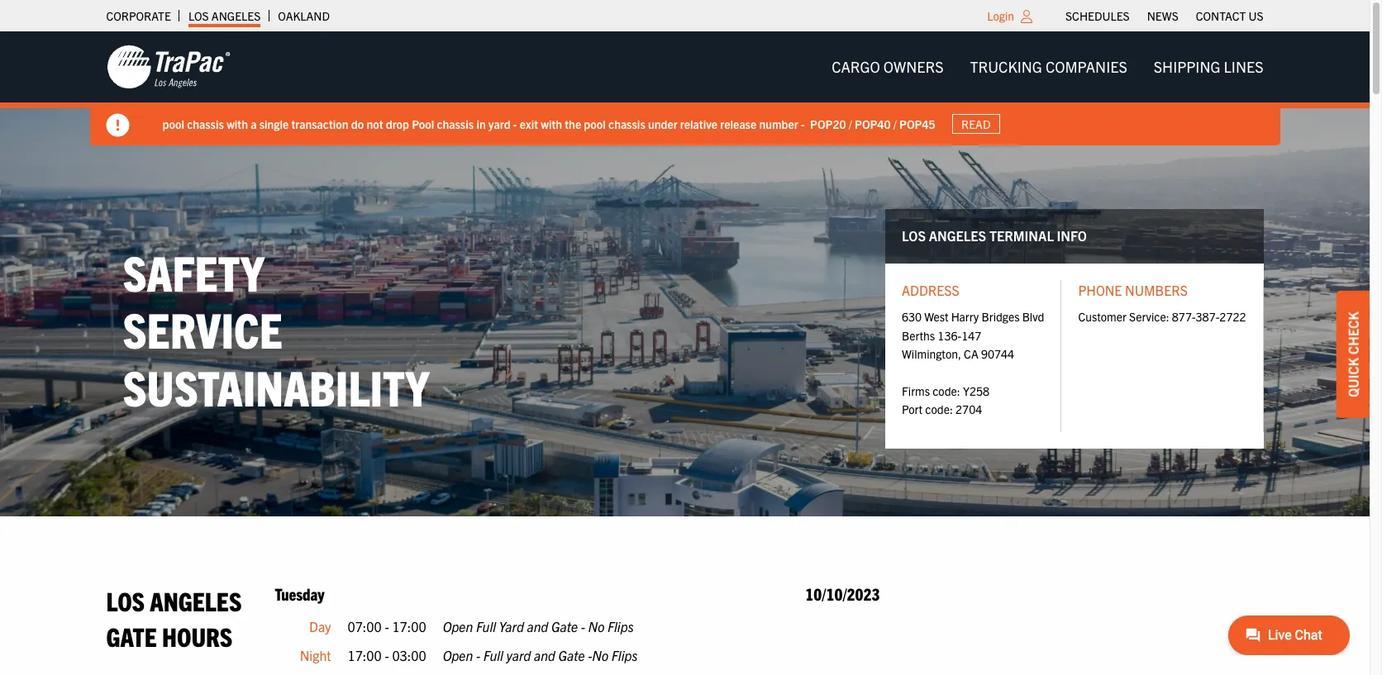 Task type: describe. For each thing, give the bounding box(es) containing it.
transaction
[[292, 116, 349, 131]]

1 vertical spatial and
[[534, 648, 556, 665]]

y258
[[964, 384, 990, 399]]

open for open - full yard and gate -no flips
[[443, 648, 473, 665]]

angeles for los angeles gate hours
[[150, 585, 242, 617]]

do
[[351, 116, 364, 131]]

schedules
[[1066, 8, 1130, 23]]

17:00 - 03:00
[[348, 648, 426, 665]]

los angeles link
[[188, 4, 261, 27]]

owners
[[884, 57, 944, 76]]

trucking companies
[[971, 57, 1128, 76]]

1 vertical spatial full
[[484, 648, 504, 665]]

shipping lines link
[[1141, 50, 1277, 84]]

wilmington,
[[902, 347, 962, 362]]

pop20
[[811, 116, 847, 131]]

0 vertical spatial flips
[[608, 619, 634, 635]]

387-
[[1196, 310, 1220, 325]]

contact us
[[1197, 8, 1264, 23]]

los angeles
[[188, 8, 261, 23]]

login
[[988, 8, 1015, 23]]

us
[[1249, 8, 1264, 23]]

630 west harry bridges blvd berths 136-147 wilmington, ca 90744
[[902, 310, 1045, 362]]

contact
[[1197, 8, 1247, 23]]

companies
[[1046, 57, 1128, 76]]

trucking
[[971, 57, 1043, 76]]

news link
[[1148, 4, 1179, 27]]

quick check
[[1346, 312, 1362, 397]]

address
[[902, 282, 960, 298]]

numbers
[[1126, 282, 1188, 298]]

1 horizontal spatial 17:00
[[392, 619, 426, 635]]

trucking companies link
[[957, 50, 1141, 84]]

gate inside los angeles gate hours
[[106, 621, 157, 653]]

shipping
[[1154, 57, 1221, 76]]

pop45
[[900, 116, 936, 131]]

sustainability
[[123, 356, 430, 417]]

not
[[367, 116, 383, 131]]

2722
[[1220, 310, 1247, 325]]

safety service sustainability
[[123, 241, 430, 417]]

berths
[[902, 328, 936, 343]]

banner containing cargo owners
[[0, 31, 1383, 146]]

west
[[925, 310, 949, 325]]

shipping lines
[[1154, 57, 1264, 76]]

login link
[[988, 8, 1015, 23]]

oakland link
[[278, 4, 330, 27]]

2 pool from the left
[[584, 116, 606, 131]]

solid image
[[106, 114, 129, 137]]

corporate
[[106, 8, 171, 23]]

firms
[[902, 384, 930, 399]]

open for open full yard and gate - no flips
[[443, 619, 473, 635]]

cargo
[[832, 57, 881, 76]]

pop40
[[855, 116, 891, 131]]

exit
[[520, 116, 538, 131]]

in
[[477, 116, 486, 131]]

gate up open - full yard and gate -no flips
[[552, 619, 578, 635]]

3 chassis from the left
[[609, 116, 646, 131]]

news
[[1148, 8, 1179, 23]]

0 vertical spatial full
[[476, 619, 496, 635]]

relative
[[681, 116, 718, 131]]

open full yard and gate - no flips
[[443, 619, 634, 635]]

cargo owners link
[[819, 50, 957, 84]]

corporate link
[[106, 4, 171, 27]]

07:00 - 17:00
[[348, 619, 426, 635]]

pool chassis with a single transaction  do not drop pool chassis in yard -  exit with the pool chassis under relative release number -  pop20 / pop40 / pop45
[[163, 116, 936, 131]]

read
[[962, 117, 991, 132]]

read link
[[952, 114, 1001, 134]]

quick check link
[[1337, 291, 1371, 418]]

menu bar containing schedules
[[1058, 4, 1273, 27]]

the
[[565, 116, 582, 131]]

oakland
[[278, 8, 330, 23]]

10/10/2023
[[806, 584, 880, 605]]

los angeles image
[[106, 44, 230, 90]]

1 pool from the left
[[163, 116, 184, 131]]

pool
[[412, 116, 434, 131]]

1 with from the left
[[227, 116, 248, 131]]



Task type: locate. For each thing, give the bounding box(es) containing it.
0 vertical spatial 17:00
[[392, 619, 426, 635]]

single
[[259, 116, 289, 131]]

bridges
[[982, 310, 1020, 325]]

0 horizontal spatial los
[[106, 585, 145, 617]]

1 vertical spatial flips
[[612, 648, 638, 665]]

angeles up the address
[[929, 228, 987, 244]]

los
[[188, 8, 209, 23], [902, 228, 926, 244], [106, 585, 145, 617]]

blvd
[[1023, 310, 1045, 325]]

phone numbers
[[1079, 282, 1188, 298]]

2 / from the left
[[894, 116, 897, 131]]

flips
[[608, 619, 634, 635], [612, 648, 638, 665]]

harry
[[952, 310, 980, 325]]

schedules link
[[1066, 4, 1130, 27]]

a
[[251, 116, 257, 131]]

service:
[[1130, 310, 1170, 325]]

angeles for los angeles
[[212, 8, 261, 23]]

yard down yard
[[507, 648, 531, 665]]

day
[[309, 619, 331, 635]]

los inside los angeles gate hours
[[106, 585, 145, 617]]

pool right the
[[584, 116, 606, 131]]

877-
[[1173, 310, 1196, 325]]

1 vertical spatial open
[[443, 648, 473, 665]]

los for los angeles gate hours
[[106, 585, 145, 617]]

with left a
[[227, 116, 248, 131]]

0 horizontal spatial with
[[227, 116, 248, 131]]

gate
[[552, 619, 578, 635], [106, 621, 157, 653], [559, 648, 585, 665]]

1 open from the top
[[443, 619, 473, 635]]

gate left hours
[[106, 621, 157, 653]]

630
[[902, 310, 922, 325]]

with
[[227, 116, 248, 131], [541, 116, 562, 131]]

angeles inside los angeles gate hours
[[150, 585, 242, 617]]

1 / from the left
[[849, 116, 853, 131]]

customer service: 877-387-2722
[[1079, 310, 1247, 325]]

open - full yard and gate -no flips
[[443, 648, 638, 665]]

open right 03:00
[[443, 648, 473, 665]]

yard
[[499, 619, 524, 635]]

angeles
[[212, 8, 261, 23], [929, 228, 987, 244], [150, 585, 242, 617]]

0 horizontal spatial chassis
[[187, 116, 224, 131]]

1 vertical spatial 17:00
[[348, 648, 382, 665]]

los angeles gate hours
[[106, 585, 242, 653]]

0 vertical spatial and
[[527, 619, 549, 635]]

contact us link
[[1197, 4, 1264, 27]]

los for los angeles
[[188, 8, 209, 23]]

port
[[902, 402, 923, 417]]

2 vertical spatial angeles
[[150, 585, 242, 617]]

pool right solid icon
[[163, 116, 184, 131]]

cargo owners
[[832, 57, 944, 76]]

0 vertical spatial open
[[443, 619, 473, 635]]

firms code:  y258 port code:  2704
[[902, 384, 990, 417]]

pool
[[163, 116, 184, 131], [584, 116, 606, 131]]

0 vertical spatial no
[[589, 619, 605, 635]]

1 horizontal spatial pool
[[584, 116, 606, 131]]

1 horizontal spatial /
[[894, 116, 897, 131]]

banner
[[0, 31, 1383, 146]]

2 vertical spatial los
[[106, 585, 145, 617]]

and right yard
[[527, 619, 549, 635]]

with left the
[[541, 116, 562, 131]]

tuesday
[[275, 584, 325, 605]]

0 horizontal spatial pool
[[163, 116, 184, 131]]

/ left pop40
[[849, 116, 853, 131]]

customer
[[1079, 310, 1127, 325]]

menu bar containing cargo owners
[[819, 50, 1277, 84]]

0 vertical spatial los
[[188, 8, 209, 23]]

no up open - full yard and gate -no flips
[[589, 619, 605, 635]]

open left yard
[[443, 619, 473, 635]]

full down yard
[[484, 648, 504, 665]]

/ left pop45 at the right top of the page
[[894, 116, 897, 131]]

under
[[648, 116, 678, 131]]

menu bar up shipping
[[1058, 4, 1273, 27]]

los angeles terminal info
[[902, 228, 1088, 244]]

0 horizontal spatial /
[[849, 116, 853, 131]]

no
[[589, 619, 605, 635], [592, 648, 609, 665]]

gate down open full yard and gate - no flips at the left bottom
[[559, 648, 585, 665]]

1 vertical spatial yard
[[507, 648, 531, 665]]

no down open full yard and gate - no flips at the left bottom
[[592, 648, 609, 665]]

0 vertical spatial menu bar
[[1058, 4, 1273, 27]]

1 chassis from the left
[[187, 116, 224, 131]]

menu bar down "light" icon
[[819, 50, 1277, 84]]

safety
[[123, 241, 265, 302]]

0 vertical spatial angeles
[[212, 8, 261, 23]]

full
[[476, 619, 496, 635], [484, 648, 504, 665]]

phone
[[1079, 282, 1123, 298]]

release
[[721, 116, 757, 131]]

info
[[1058, 228, 1088, 244]]

chassis left a
[[187, 116, 224, 131]]

light image
[[1022, 10, 1033, 23]]

full left yard
[[476, 619, 496, 635]]

open
[[443, 619, 473, 635], [443, 648, 473, 665]]

1 horizontal spatial chassis
[[437, 116, 474, 131]]

night
[[300, 648, 331, 665]]

angeles up hours
[[150, 585, 242, 617]]

chassis left in
[[437, 116, 474, 131]]

chassis
[[187, 116, 224, 131], [437, 116, 474, 131], [609, 116, 646, 131]]

and down open full yard and gate - no flips at the left bottom
[[534, 648, 556, 665]]

1 vertical spatial los
[[902, 228, 926, 244]]

2 horizontal spatial chassis
[[609, 116, 646, 131]]

1 vertical spatial menu bar
[[819, 50, 1277, 84]]

0 horizontal spatial 17:00
[[348, 648, 382, 665]]

terminal
[[990, 228, 1055, 244]]

menu bar
[[1058, 4, 1273, 27], [819, 50, 1277, 84]]

1 vertical spatial code:
[[926, 402, 954, 417]]

drop
[[386, 116, 409, 131]]

2 open from the top
[[443, 648, 473, 665]]

2 horizontal spatial los
[[902, 228, 926, 244]]

2 chassis from the left
[[437, 116, 474, 131]]

17:00
[[392, 619, 426, 635], [348, 648, 382, 665]]

los for los angeles terminal info
[[902, 228, 926, 244]]

1 vertical spatial no
[[592, 648, 609, 665]]

chassis left under
[[609, 116, 646, 131]]

136-
[[938, 328, 962, 343]]

90744
[[982, 347, 1015, 362]]

07:00
[[348, 619, 382, 635]]

yard inside banner
[[489, 116, 511, 131]]

ca
[[964, 347, 979, 362]]

yard right in
[[489, 116, 511, 131]]

17:00 down 07:00
[[348, 648, 382, 665]]

2704
[[956, 402, 983, 417]]

/
[[849, 116, 853, 131], [894, 116, 897, 131]]

code: up the 2704
[[933, 384, 961, 399]]

number
[[760, 116, 799, 131]]

angeles left oakland
[[212, 8, 261, 23]]

angeles for los angeles terminal info
[[929, 228, 987, 244]]

1 horizontal spatial los
[[188, 8, 209, 23]]

1 vertical spatial angeles
[[929, 228, 987, 244]]

code:
[[933, 384, 961, 399], [926, 402, 954, 417]]

lines
[[1225, 57, 1264, 76]]

hours
[[162, 621, 233, 653]]

147
[[962, 328, 982, 343]]

0 vertical spatial code:
[[933, 384, 961, 399]]

service
[[123, 299, 283, 359]]

17:00 up 03:00
[[392, 619, 426, 635]]

1 horizontal spatial with
[[541, 116, 562, 131]]

2 with from the left
[[541, 116, 562, 131]]

check
[[1346, 312, 1362, 355]]

code: right port
[[926, 402, 954, 417]]

0 vertical spatial yard
[[489, 116, 511, 131]]

quick
[[1346, 358, 1362, 397]]

yard
[[489, 116, 511, 131], [507, 648, 531, 665]]

03:00
[[392, 648, 426, 665]]



Task type: vqa. For each thing, say whether or not it's contained in the screenshot.
Quick Check link
yes



